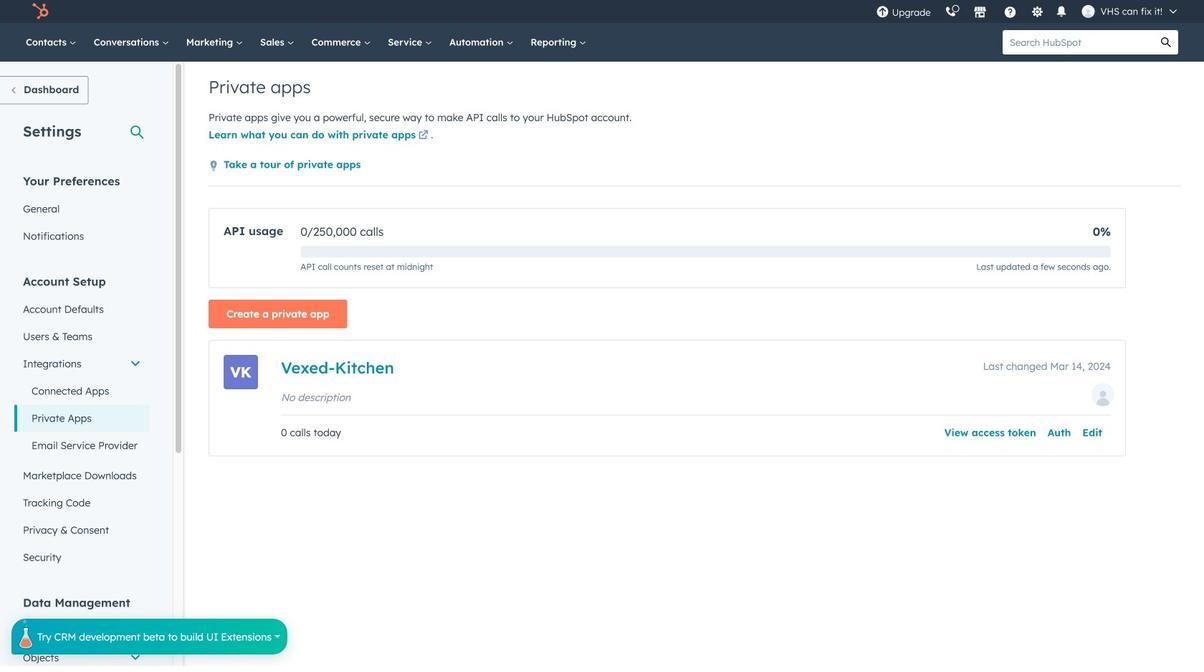 Task type: vqa. For each thing, say whether or not it's contained in the screenshot.
menu
yes



Task type: locate. For each thing, give the bounding box(es) containing it.
your preferences element
[[14, 173, 150, 250]]

link opens in a new window image
[[419, 127, 429, 144], [419, 131, 429, 141]]

1 link opens in a new window image from the top
[[419, 127, 429, 144]]

menu
[[870, 0, 1187, 23]]

2 link opens in a new window image from the top
[[419, 131, 429, 141]]

data management element
[[14, 595, 150, 666]]

account setup element
[[14, 274, 150, 571]]

terry turtle image
[[1082, 5, 1095, 18]]



Task type: describe. For each thing, give the bounding box(es) containing it.
marketplaces image
[[974, 6, 987, 19]]

Search HubSpot search field
[[1003, 30, 1155, 54]]



